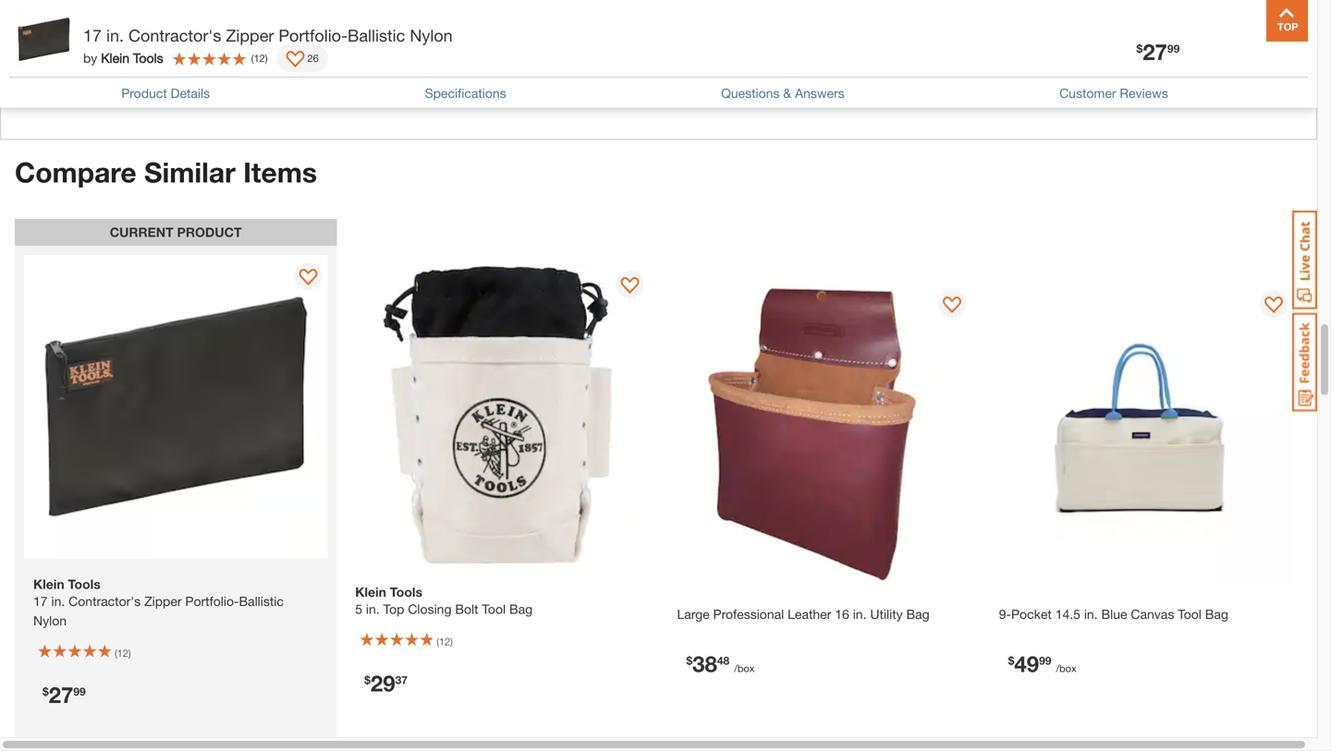 Task type: locate. For each thing, give the bounding box(es) containing it.
tools inside klein tools 5 in. top closing bolt tool bag
[[390, 584, 423, 599]]

1 horizontal spatial 27
[[1143, 38, 1168, 65]]

bag right canvas
[[1205, 606, 1229, 621]]

1 vertical spatial klein
[[355, 584, 386, 599]]

0 horizontal spatial (
[[115, 647, 117, 659]]

add for first the add to cart button from the right
[[293, 28, 321, 45]]

display image left live chat image
[[1265, 296, 1283, 315]]

) for 29
[[450, 635, 453, 647]]

1 horizontal spatial to
[[325, 28, 340, 45]]

)
[[265, 52, 268, 64], [450, 635, 453, 647], [128, 647, 131, 659]]

2 horizontal spatial ( 12 )
[[437, 635, 453, 647]]

in. right 16
[[853, 606, 867, 621]]

klein
[[101, 50, 129, 66], [355, 584, 386, 599]]

29
[[371, 670, 395, 696]]

cart
[[127, 28, 157, 45], [344, 28, 374, 45]]

1 horizontal spatial $ 27 99
[[1137, 38, 1180, 65]]

) for 27
[[128, 647, 131, 659]]

tools
[[133, 50, 163, 66], [390, 584, 423, 599]]

blue
[[1102, 606, 1128, 621]]

product details button
[[121, 84, 210, 103], [121, 84, 210, 103]]

0 vertical spatial $ 27 99
[[1137, 38, 1180, 65]]

2 horizontal spatial (
[[437, 635, 439, 647]]

&
[[783, 85, 792, 101]]

large professional leather 16 in. utility bag image
[[668, 282, 971, 586]]

klein tools 5 in. top closing bolt tool bag
[[355, 584, 533, 616]]

klein up 5
[[355, 584, 386, 599]]

add up 26
[[293, 28, 321, 45]]

1 /box from the left
[[734, 662, 755, 674]]

in. right 17
[[106, 25, 124, 45]]

/box right 49
[[1056, 662, 1077, 674]]

0 vertical spatial display image
[[286, 51, 305, 69]]

1 horizontal spatial tools
[[390, 584, 423, 599]]

specifications button
[[425, 84, 506, 103], [425, 84, 506, 103]]

2 horizontal spatial 12
[[439, 635, 450, 647]]

12 for 29
[[439, 635, 450, 647]]

display image
[[286, 51, 305, 69], [1265, 296, 1283, 315]]

0 horizontal spatial bag
[[509, 601, 533, 616]]

to for 1st the add to cart button from left
[[108, 28, 123, 45]]

questions
[[721, 85, 780, 101]]

0 horizontal spatial 27
[[49, 681, 73, 707]]

add up "by"
[[76, 28, 104, 45]]

$ 27 99
[[1137, 38, 1180, 65], [43, 681, 86, 707]]

add to cart up 26
[[293, 28, 374, 45]]

add to cart up by klein tools at the left top
[[76, 28, 157, 45]]

2 horizontal spatial 99
[[1168, 42, 1180, 55]]

1 horizontal spatial display image
[[1265, 296, 1283, 315]]

items
[[243, 155, 317, 188]]

0 horizontal spatial tools
[[133, 50, 163, 66]]

/box inside $ 38 48 /box
[[734, 662, 755, 674]]

bag right bolt
[[509, 601, 533, 616]]

in. inside klein tools 5 in. top closing bolt tool bag
[[366, 601, 380, 616]]

1 vertical spatial $ 27 99
[[43, 681, 86, 707]]

questions & answers button
[[721, 84, 845, 103], [721, 84, 845, 103]]

customer reviews button
[[1060, 84, 1168, 103], [1060, 84, 1168, 103]]

2 add from the left
[[293, 28, 321, 45]]

tool
[[482, 601, 506, 616], [1178, 606, 1202, 621]]

0 horizontal spatial display image
[[299, 268, 317, 287]]

0 horizontal spatial klein
[[101, 50, 129, 66]]

2 horizontal spatial )
[[450, 635, 453, 647]]

large
[[677, 606, 710, 621]]

2 add to cart from the left
[[293, 28, 374, 45]]

5
[[355, 601, 362, 616]]

cart up by klein tools at the left top
[[127, 28, 157, 45]]

add
[[76, 28, 104, 45], [293, 28, 321, 45]]

0 horizontal spatial 12
[[117, 647, 128, 659]]

27
[[1143, 38, 1168, 65], [49, 681, 73, 707]]

1 horizontal spatial klein
[[355, 584, 386, 599]]

cart for first the add to cart button from the right
[[344, 28, 374, 45]]

live chat image
[[1293, 211, 1318, 310]]

display image left 26
[[286, 51, 305, 69]]

12
[[254, 52, 265, 64], [439, 635, 450, 647], [117, 647, 128, 659]]

2 to from the left
[[325, 28, 340, 45]]

closing
[[408, 601, 452, 616]]

$
[[1137, 42, 1143, 55], [686, 654, 693, 666], [1008, 654, 1015, 666], [365, 673, 371, 686], [43, 684, 49, 697]]

klein right "by"
[[101, 50, 129, 66]]

1 add from the left
[[76, 28, 104, 45]]

( for 29
[[437, 635, 439, 647]]

0 horizontal spatial add to cart button
[[25, 16, 208, 57]]

specifications
[[425, 85, 506, 101]]

(
[[251, 52, 254, 64], [437, 635, 439, 647], [115, 647, 117, 659]]

0 horizontal spatial 99
[[73, 684, 86, 697]]

1 horizontal spatial add to cart button
[[242, 16, 425, 57]]

1 horizontal spatial 1
[[1244, 89, 1254, 109]]

1 horizontal spatial 99
[[1039, 654, 1052, 666]]

1 horizontal spatial add to cart
[[293, 28, 374, 45]]

$ 38 48 /box
[[686, 650, 755, 676]]

to up by klein tools at the left top
[[108, 28, 123, 45]]

14.5
[[1056, 606, 1081, 621]]

canvas
[[1131, 606, 1175, 621]]

1 horizontal spatial tool
[[1178, 606, 1202, 621]]

17
[[83, 25, 102, 45]]

to
[[108, 28, 123, 45], [325, 28, 340, 45]]

tools down contractor's
[[133, 50, 163, 66]]

large professional leather 16 in. utility bag
[[677, 606, 930, 621]]

in. right 5
[[366, 601, 380, 616]]

product image image
[[14, 9, 74, 69]]

0 horizontal spatial $ 27 99
[[43, 681, 86, 707]]

0 horizontal spatial to
[[108, 28, 123, 45]]

0 horizontal spatial 1
[[1230, 89, 1239, 109]]

1 horizontal spatial cart
[[344, 28, 374, 45]]

1 horizontal spatial bag
[[907, 606, 930, 621]]

0 horizontal spatial add
[[76, 28, 104, 45]]

( 12 )
[[251, 52, 268, 64], [437, 635, 453, 647], [115, 647, 131, 659]]

1 vertical spatial display image
[[1265, 296, 1283, 315]]

bag
[[509, 601, 533, 616], [907, 606, 930, 621], [1205, 606, 1229, 621]]

0 vertical spatial 27
[[1143, 38, 1168, 65]]

2 horizontal spatial display image
[[943, 296, 961, 315]]

to left ballistic
[[325, 28, 340, 45]]

1 horizontal spatial /box
[[1056, 662, 1077, 674]]

2 1 from the left
[[1244, 89, 1254, 109]]

0 horizontal spatial tool
[[482, 601, 506, 616]]

$ inside $ 38 48 /box
[[686, 654, 693, 666]]

display image
[[299, 268, 317, 287], [621, 276, 639, 295], [943, 296, 961, 315]]

48
[[717, 654, 730, 666]]

top button
[[1267, 0, 1308, 42]]

nylon
[[410, 25, 453, 45]]

5 in. top closing bolt tool bag image
[[346, 262, 650, 566]]

1 vertical spatial tools
[[390, 584, 423, 599]]

$ 29 37
[[365, 670, 408, 696]]

large professional leather 16 in. utility bag link
[[677, 606, 930, 621]]

add to cart button
[[25, 16, 208, 57], [242, 16, 425, 57]]

top
[[383, 601, 404, 616]]

cart right 26 dropdown button
[[344, 28, 374, 45]]

/box
[[734, 662, 755, 674], [1056, 662, 1077, 674]]

tools up top
[[390, 584, 423, 599]]

questions & answers
[[721, 85, 845, 101]]

12 for 27
[[117, 647, 128, 659]]

0 horizontal spatial ( 12 )
[[115, 647, 131, 659]]

1 vertical spatial 27
[[49, 681, 73, 707]]

9-
[[999, 606, 1011, 621]]

/box inside $ 49 99 /box
[[1056, 662, 1077, 674]]

in.
[[106, 25, 124, 45], [366, 601, 380, 616], [853, 606, 867, 621], [1084, 606, 1098, 621]]

bag inside klein tools 5 in. top closing bolt tool bag
[[509, 601, 533, 616]]

0 horizontal spatial /box
[[734, 662, 755, 674]]

0 horizontal spatial display image
[[286, 51, 305, 69]]

tool right bolt
[[482, 601, 506, 616]]

0 horizontal spatial cart
[[127, 28, 157, 45]]

add to cart
[[76, 28, 157, 45], [293, 28, 374, 45]]

1 cart from the left
[[127, 28, 157, 45]]

38
[[693, 650, 717, 676]]

tool right canvas
[[1178, 606, 1202, 621]]

2 /box from the left
[[1056, 662, 1077, 674]]

1
[[1230, 89, 1239, 109], [1244, 89, 1254, 109]]

bag right utility
[[907, 606, 930, 621]]

1 vertical spatial 99
[[1039, 654, 1052, 666]]

1 horizontal spatial display image
[[621, 276, 639, 295]]

/box right 48
[[734, 662, 755, 674]]

0 horizontal spatial )
[[128, 647, 131, 659]]

1 to from the left
[[108, 28, 123, 45]]

1 horizontal spatial add
[[293, 28, 321, 45]]

0 horizontal spatial add to cart
[[76, 28, 157, 45]]

2 cart from the left
[[344, 28, 374, 45]]

99
[[1168, 42, 1180, 55], [1039, 654, 1052, 666], [73, 684, 86, 697]]



Task type: vqa. For each thing, say whether or not it's contained in the screenshot.
(
yes



Task type: describe. For each thing, give the bounding box(es) containing it.
( 12 ) for 27
[[115, 647, 131, 659]]

9-pocket 14.5 in. blue canvas tool bag
[[999, 606, 1229, 621]]

1 1 from the left
[[1230, 89, 1239, 109]]

2 vertical spatial 99
[[73, 684, 86, 697]]

16
[[835, 606, 849, 621]]

by
[[83, 50, 97, 66]]

$ inside $ 49 99 /box
[[1008, 654, 1015, 666]]

zipper
[[226, 25, 274, 45]]

$ inside $ 29 37
[[365, 673, 371, 686]]

current
[[110, 224, 174, 239]]

ballistic
[[348, 25, 405, 45]]

37
[[395, 673, 408, 686]]

to for first the add to cart button from the right
[[325, 28, 340, 45]]

pocket
[[1011, 606, 1052, 621]]

cart for 1st the add to cart button from left
[[127, 28, 157, 45]]

0 vertical spatial 99
[[1168, 42, 1180, 55]]

0 vertical spatial tools
[[133, 50, 163, 66]]

product
[[121, 85, 167, 101]]

answers
[[795, 85, 845, 101]]

display image for 27
[[299, 268, 317, 287]]

26 button
[[277, 44, 328, 72]]

1 horizontal spatial )
[[265, 52, 268, 64]]

product
[[177, 224, 242, 239]]

similar
[[144, 155, 236, 188]]

product details
[[121, 85, 210, 101]]

tool inside klein tools 5 in. top closing bolt tool bag
[[482, 601, 506, 616]]

( 12 ) for 29
[[437, 635, 453, 647]]

$ 49 99 /box
[[1008, 650, 1077, 676]]

display image for 29
[[621, 276, 639, 295]]

1 add to cart from the left
[[76, 28, 157, 45]]

/
[[1239, 89, 1244, 109]]

49
[[1015, 650, 1039, 676]]

99 inside $ 49 99 /box
[[1039, 654, 1052, 666]]

in. right 14.5
[[1084, 606, 1098, 621]]

1 horizontal spatial (
[[251, 52, 254, 64]]

compare similar items
[[15, 155, 317, 188]]

/box for 49
[[1056, 662, 1077, 674]]

2 add to cart button from the left
[[242, 16, 425, 57]]

bolt
[[455, 601, 478, 616]]

/box for 38
[[734, 662, 755, 674]]

details
[[171, 85, 210, 101]]

utility
[[870, 606, 903, 621]]

by klein tools
[[83, 50, 163, 66]]

26
[[307, 52, 319, 64]]

customer
[[1060, 85, 1116, 101]]

contractor's
[[129, 25, 221, 45]]

1 horizontal spatial ( 12 )
[[251, 52, 268, 64]]

( for 27
[[115, 647, 117, 659]]

feedback link image
[[1293, 313, 1318, 412]]

add for 1st the add to cart button from left
[[76, 28, 104, 45]]

9-pocket 14.5 in. blue canvas tool bag image
[[990, 282, 1293, 586]]

1 add to cart button from the left
[[25, 16, 208, 57]]

professional
[[713, 606, 784, 621]]

customer reviews
[[1060, 85, 1168, 101]]

leather
[[788, 606, 832, 621]]

1 horizontal spatial 12
[[254, 52, 265, 64]]

display image inside 26 dropdown button
[[286, 51, 305, 69]]

reviews
[[1120, 85, 1168, 101]]

compare
[[15, 155, 137, 188]]

klein inside klein tools 5 in. top closing bolt tool bag
[[355, 584, 386, 599]]

portfolio-
[[279, 25, 348, 45]]

current product
[[110, 224, 242, 239]]

0 vertical spatial klein
[[101, 50, 129, 66]]

2 horizontal spatial bag
[[1205, 606, 1229, 621]]

17 in. contractor's zipper portfolio-ballistic nylon
[[83, 25, 453, 45]]

1 / 1
[[1230, 89, 1254, 109]]

9-pocket 14.5 in. blue canvas tool bag link
[[999, 606, 1229, 621]]



